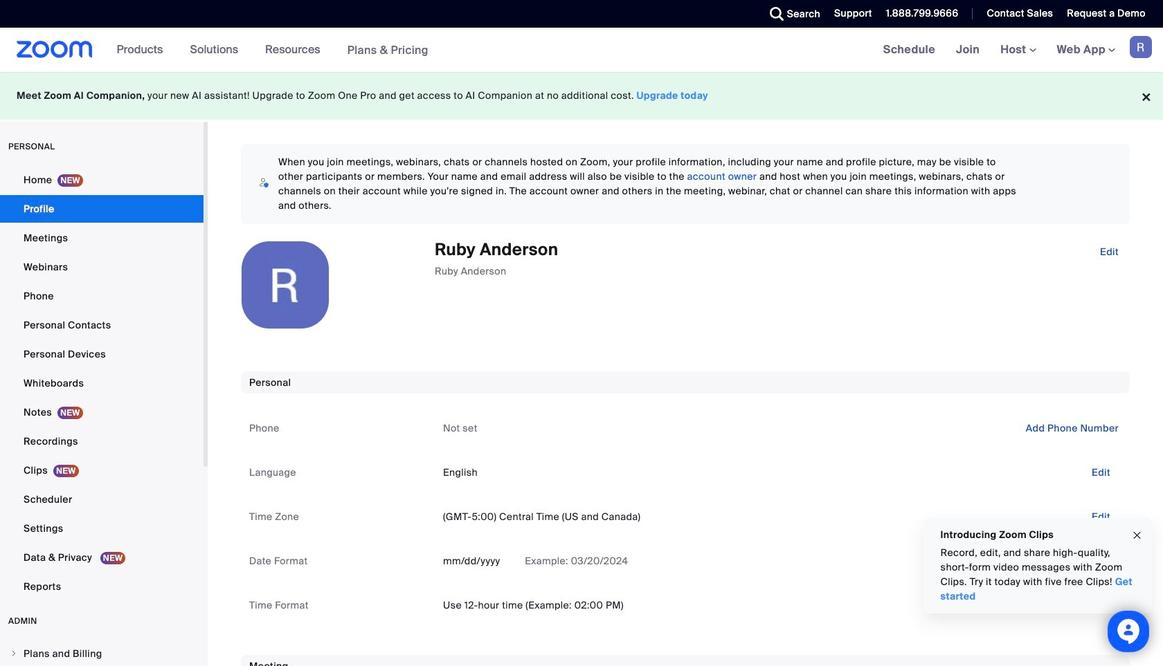 Task type: describe. For each thing, give the bounding box(es) containing it.
close image
[[1132, 528, 1143, 544]]

product information navigation
[[106, 28, 439, 73]]

user photo image
[[242, 242, 329, 329]]



Task type: locate. For each thing, give the bounding box(es) containing it.
footer
[[0, 72, 1164, 120]]

banner
[[0, 28, 1164, 73]]

meetings navigation
[[873, 28, 1164, 73]]

edit user photo image
[[274, 279, 296, 292]]

right image
[[10, 650, 18, 659]]

profile picture image
[[1130, 36, 1152, 58]]

personal menu menu
[[0, 166, 204, 603]]

zoom logo image
[[17, 41, 93, 58]]

menu item
[[0, 641, 204, 667]]



Task type: vqa. For each thing, say whether or not it's contained in the screenshot.
'Edit user photo' at the top of page
yes



